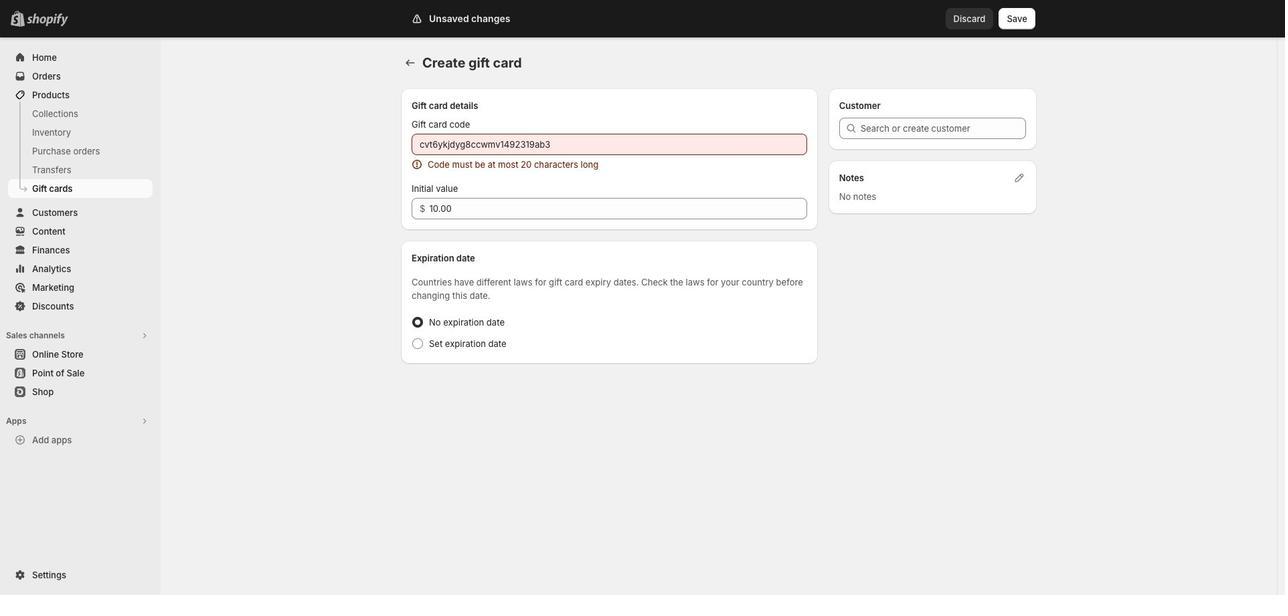 Task type: describe. For each thing, give the bounding box(es) containing it.
shopify image
[[29, 13, 71, 27]]



Task type: vqa. For each thing, say whether or not it's contained in the screenshot.
1st grid from right
no



Task type: locate. For each thing, give the bounding box(es) containing it.
Search or create customer text field
[[861, 118, 1026, 139]]

None text field
[[412, 134, 807, 155]]

  text field
[[429, 198, 807, 220]]



